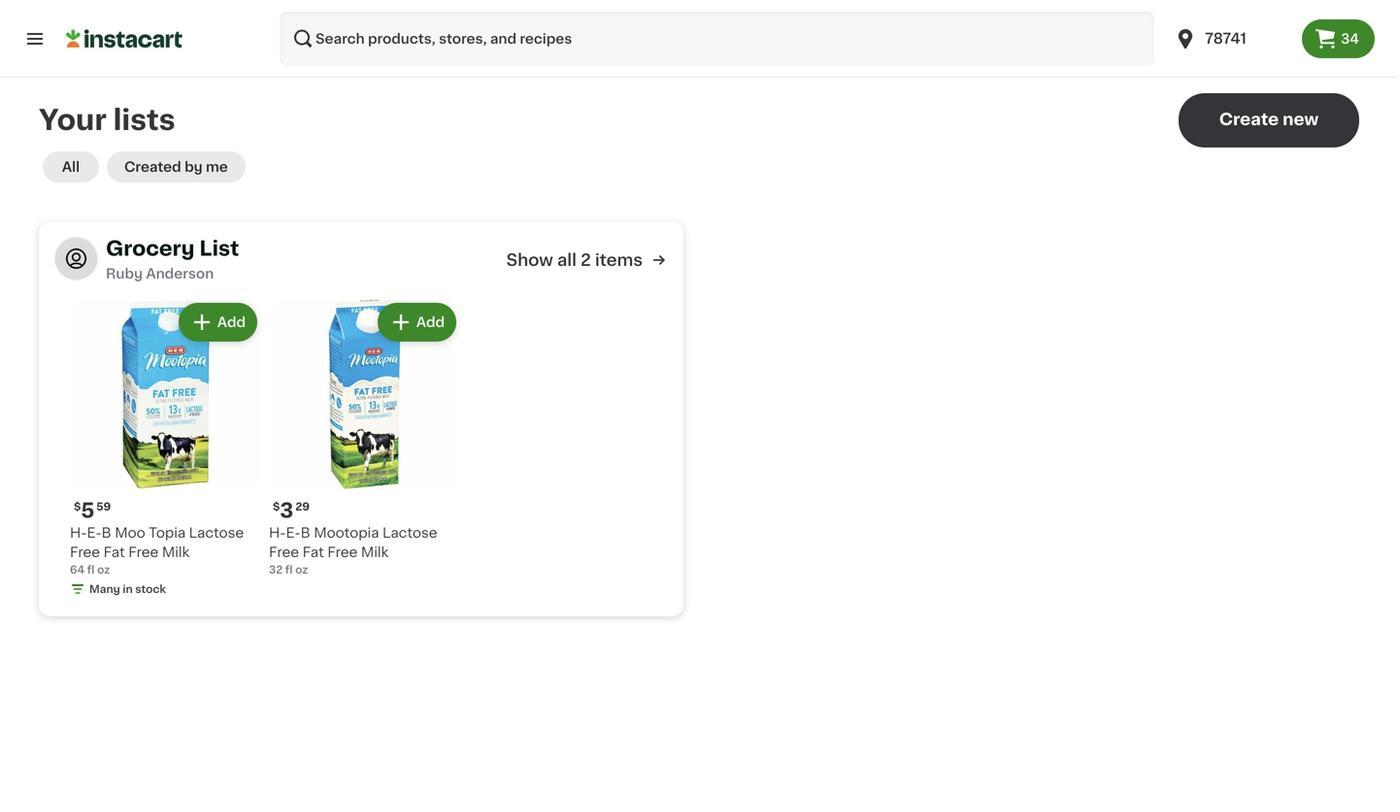 Task type: locate. For each thing, give the bounding box(es) containing it.
1 e- from the left
[[87, 527, 102, 540]]

e-
[[87, 527, 102, 540], [286, 527, 301, 540]]

by
[[185, 160, 203, 174]]

0 horizontal spatial lactose
[[189, 527, 244, 540]]

2 add button from the left
[[380, 305, 455, 340]]

milk
[[162, 546, 190, 560], [361, 546, 389, 560]]

fl right 32 at left bottom
[[285, 565, 293, 576]]

1 free from the left
[[70, 546, 100, 560]]

h- down 5
[[70, 527, 87, 540]]

0 horizontal spatial fl
[[87, 565, 95, 576]]

me
[[206, 160, 228, 174]]

e- down $ 3 29 on the bottom of the page
[[286, 527, 301, 540]]

1 horizontal spatial fl
[[285, 565, 293, 576]]

h- for free
[[70, 527, 87, 540]]

$ 5 59
[[74, 501, 111, 521]]

1 lactose from the left
[[189, 527, 244, 540]]

your lists
[[39, 106, 175, 134]]

mootopia
[[314, 527, 379, 540]]

fat down mootopia at the left of page
[[303, 546, 324, 560]]

1 horizontal spatial add button
[[380, 305, 455, 340]]

0 horizontal spatial oz
[[97, 565, 110, 576]]

b inside h-e-b mootopia lactose free fat free milk 32 fl oz
[[301, 527, 311, 540]]

2 lactose from the left
[[383, 527, 438, 540]]

1 horizontal spatial add
[[417, 316, 445, 329]]

product group
[[70, 299, 261, 601], [269, 299, 460, 578]]

1 horizontal spatial lactose
[[383, 527, 438, 540]]

add
[[217, 316, 246, 329], [417, 316, 445, 329]]

many
[[89, 584, 120, 595]]

instacart logo image
[[66, 27, 183, 51]]

moo
[[115, 527, 145, 540]]

1 horizontal spatial oz
[[295, 565, 308, 576]]

$
[[74, 502, 81, 512], [273, 502, 280, 512]]

lactose inside h-e-b moo topia lactose free fat free milk 64 fl oz
[[189, 527, 244, 540]]

e- inside h-e-b mootopia lactose free fat free milk 32 fl oz
[[286, 527, 301, 540]]

milk down mootopia at the left of page
[[361, 546, 389, 560]]

oz up many
[[97, 565, 110, 576]]

1 b from the left
[[102, 527, 111, 540]]

free up 32 at left bottom
[[269, 546, 299, 560]]

add button for 5
[[180, 305, 255, 340]]

e- inside h-e-b moo topia lactose free fat free milk 64 fl oz
[[87, 527, 102, 540]]

1 78741 button from the left
[[1163, 12, 1303, 66]]

milk down 'topia' at bottom
[[162, 546, 190, 560]]

1 milk from the left
[[162, 546, 190, 560]]

2 fl from the left
[[285, 565, 293, 576]]

milk inside h-e-b moo topia lactose free fat free milk 64 fl oz
[[162, 546, 190, 560]]

free
[[70, 546, 100, 560], [128, 546, 159, 560], [269, 546, 299, 560], [328, 546, 358, 560]]

new
[[1283, 111, 1319, 128]]

lactose right mootopia at the left of page
[[383, 527, 438, 540]]

$ left 29
[[273, 502, 280, 512]]

1 horizontal spatial product group
[[269, 299, 460, 578]]

2 product group from the left
[[269, 299, 460, 578]]

2 add from the left
[[417, 316, 445, 329]]

fl inside h-e-b moo topia lactose free fat free milk 64 fl oz
[[87, 565, 95, 576]]

1 add button from the left
[[180, 305, 255, 340]]

oz
[[97, 565, 110, 576], [295, 565, 308, 576]]

ruby
[[106, 267, 143, 281]]

0 horizontal spatial $
[[74, 502, 81, 512]]

0 horizontal spatial fat
[[104, 546, 125, 560]]

add button for 3
[[380, 305, 455, 340]]

h- for fat
[[269, 527, 286, 540]]

h- down 3
[[269, 527, 286, 540]]

items
[[595, 252, 643, 269]]

2 e- from the left
[[286, 527, 301, 540]]

all button
[[43, 152, 99, 183]]

2 h- from the left
[[269, 527, 286, 540]]

b
[[102, 527, 111, 540], [301, 527, 311, 540]]

e- for free
[[87, 527, 102, 540]]

lactose
[[189, 527, 244, 540], [383, 527, 438, 540]]

h- inside h-e-b moo topia lactose free fat free milk 64 fl oz
[[70, 527, 87, 540]]

created
[[124, 160, 181, 174]]

1 horizontal spatial e-
[[286, 527, 301, 540]]

create new
[[1220, 111, 1319, 128]]

2 $ from the left
[[273, 502, 280, 512]]

fat down "moo"
[[104, 546, 125, 560]]

2 b from the left
[[301, 527, 311, 540]]

grocery
[[106, 238, 195, 259]]

2 oz from the left
[[295, 565, 308, 576]]

4 free from the left
[[328, 546, 358, 560]]

$ inside the $ 5 59
[[74, 502, 81, 512]]

h-
[[70, 527, 87, 540], [269, 527, 286, 540]]

1 fat from the left
[[104, 546, 125, 560]]

$ 3 29
[[273, 501, 310, 521]]

1 fl from the left
[[87, 565, 95, 576]]

1 horizontal spatial milk
[[361, 546, 389, 560]]

2 free from the left
[[128, 546, 159, 560]]

$ inside $ 3 29
[[273, 502, 280, 512]]

1 horizontal spatial h-
[[269, 527, 286, 540]]

fl right 64
[[87, 565, 95, 576]]

2
[[581, 252, 591, 269]]

created by me button
[[107, 152, 246, 183]]

0 horizontal spatial milk
[[162, 546, 190, 560]]

free down mootopia at the left of page
[[328, 546, 358, 560]]

3 free from the left
[[269, 546, 299, 560]]

1 horizontal spatial $
[[273, 502, 280, 512]]

fl inside h-e-b mootopia lactose free fat free milk 32 fl oz
[[285, 565, 293, 576]]

None search field
[[280, 12, 1155, 66]]

lactose right 'topia' at bottom
[[189, 527, 244, 540]]

0 horizontal spatial e-
[[87, 527, 102, 540]]

e- down the $ 5 59
[[87, 527, 102, 540]]

78741 button
[[1163, 12, 1303, 66], [1175, 12, 1291, 66]]

e- for fat
[[286, 527, 301, 540]]

1 oz from the left
[[97, 565, 110, 576]]

free up 64
[[70, 546, 100, 560]]

2 fat from the left
[[303, 546, 324, 560]]

78741
[[1206, 32, 1247, 46]]

1 add from the left
[[217, 316, 246, 329]]

all
[[62, 160, 80, 174]]

add button
[[180, 305, 255, 340], [380, 305, 455, 340]]

1 $ from the left
[[74, 502, 81, 512]]

topia
[[149, 527, 186, 540]]

oz right 32 at left bottom
[[295, 565, 308, 576]]

oz inside h-e-b moo topia lactose free fat free milk 64 fl oz
[[97, 565, 110, 576]]

2 milk from the left
[[361, 546, 389, 560]]

show
[[507, 252, 553, 269]]

fat
[[104, 546, 125, 560], [303, 546, 324, 560]]

b inside h-e-b moo topia lactose free fat free milk 64 fl oz
[[102, 527, 111, 540]]

0 horizontal spatial product group
[[70, 299, 261, 601]]

29
[[296, 502, 310, 512]]

0 horizontal spatial h-
[[70, 527, 87, 540]]

1 product group from the left
[[70, 299, 261, 601]]

1 horizontal spatial b
[[301, 527, 311, 540]]

$ left 59
[[74, 502, 81, 512]]

fl
[[87, 565, 95, 576], [285, 565, 293, 576]]

0 horizontal spatial b
[[102, 527, 111, 540]]

h- inside h-e-b mootopia lactose free fat free milk 32 fl oz
[[269, 527, 286, 540]]

0 horizontal spatial add
[[217, 316, 246, 329]]

b left "moo"
[[102, 527, 111, 540]]

h-e-b mootopia lactose free fat free milk 32 fl oz
[[269, 527, 438, 576]]

0 horizontal spatial add button
[[180, 305, 255, 340]]

b down 29
[[301, 527, 311, 540]]

free down "moo"
[[128, 546, 159, 560]]

1 h- from the left
[[70, 527, 87, 540]]

add for 5
[[217, 316, 246, 329]]

1 horizontal spatial fat
[[303, 546, 324, 560]]



Task type: describe. For each thing, give the bounding box(es) containing it.
your
[[39, 106, 107, 134]]

list
[[199, 238, 239, 259]]

in
[[123, 584, 133, 595]]

32
[[269, 565, 283, 576]]

product group containing 5
[[70, 299, 261, 601]]

anderson
[[146, 267, 214, 281]]

2 78741 button from the left
[[1175, 12, 1291, 66]]

create new button
[[1179, 93, 1360, 148]]

oz inside h-e-b mootopia lactose free fat free milk 32 fl oz
[[295, 565, 308, 576]]

b for mootopia
[[301, 527, 311, 540]]

3
[[280, 501, 294, 521]]

add for 3
[[417, 316, 445, 329]]

34 button
[[1303, 19, 1376, 58]]

Search field
[[280, 12, 1155, 66]]

product group containing 3
[[269, 299, 460, 578]]

$ for 5
[[74, 502, 81, 512]]

show all 2 items
[[507, 252, 643, 269]]

many in stock
[[89, 584, 166, 595]]

5
[[81, 501, 95, 521]]

all
[[558, 252, 577, 269]]

milk inside h-e-b mootopia lactose free fat free milk 32 fl oz
[[361, 546, 389, 560]]

$ for 3
[[273, 502, 280, 512]]

h-e-b moo topia lactose free fat free milk 64 fl oz
[[70, 527, 244, 576]]

create
[[1220, 111, 1280, 128]]

created by me
[[124, 160, 228, 174]]

59
[[96, 502, 111, 512]]

fat inside h-e-b mootopia lactose free fat free milk 32 fl oz
[[303, 546, 324, 560]]

stock
[[135, 584, 166, 595]]

lactose inside h-e-b mootopia lactose free fat free milk 32 fl oz
[[383, 527, 438, 540]]

b for moo
[[102, 527, 111, 540]]

fat inside h-e-b moo topia lactose free fat free milk 64 fl oz
[[104, 546, 125, 560]]

64
[[70, 565, 85, 576]]

34
[[1342, 32, 1360, 46]]

grocery list ruby anderson
[[106, 238, 239, 281]]

lists
[[113, 106, 175, 134]]



Task type: vqa. For each thing, say whether or not it's contained in the screenshot.
the items
yes



